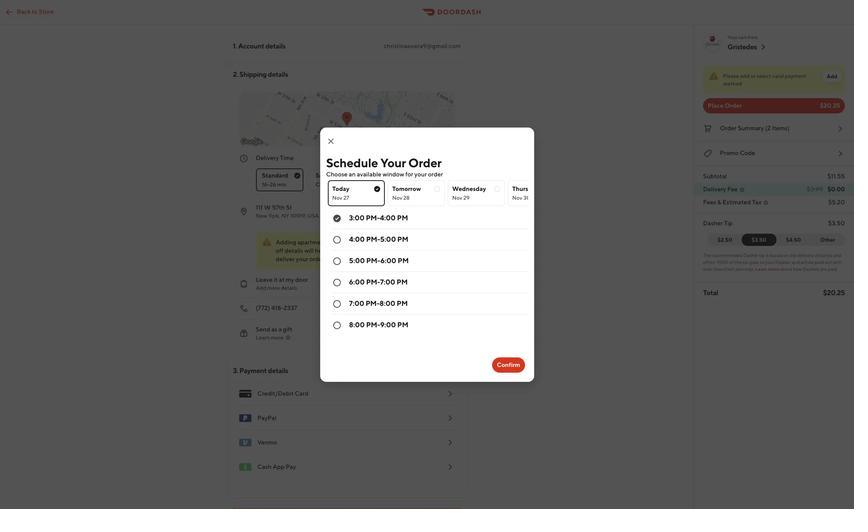 Task type: describe. For each thing, give the bounding box(es) containing it.
0 horizontal spatial 8:00
[[349, 321, 365, 329]]

out
[[826, 260, 833, 265]]

order summary (2 items)
[[721, 125, 790, 132]]

dasher tip
[[704, 220, 733, 227]]

fees & estimated
[[704, 199, 751, 206]]

show menu image
[[239, 388, 251, 400]]

111
[[256, 204, 263, 211]]

schedule time available image for 4:00
[[333, 235, 342, 245]]

tax
[[753, 199, 762, 206]]

delivery time
[[256, 155, 294, 162]]

$3.50 inside button
[[752, 237, 767, 243]]

other
[[821, 237, 836, 243]]

distance
[[815, 253, 833, 259]]

be
[[809, 260, 815, 265]]

credit/debit card
[[258, 390, 309, 398]]

4:00 pm-5:00 pm
[[349, 235, 409, 243]]

1 vertical spatial 7:00
[[349, 300, 365, 308]]

pm- for 7:00
[[366, 278, 380, 286]]

option group containing standard
[[256, 163, 455, 192]]

your inside adding apartment number and drop off details will help dashers efficiently deliver your order.
[[296, 256, 309, 263]]

0 vertical spatial $3.50
[[829, 220, 846, 227]]

today
[[333, 185, 350, 193]]

$0.00
[[828, 186, 846, 193]]

28
[[404, 195, 410, 201]]

schedule time available image for 5:00
[[333, 257, 342, 266]]

pay
[[286, 464, 296, 471]]

nov for tomorrow
[[393, 195, 403, 201]]

please add or select valid payment method
[[724, 73, 807, 87]]

1 horizontal spatial 7:00
[[380, 278, 396, 286]]

christinaovera9@gmail.com
[[384, 42, 461, 50]]

paid
[[816, 260, 825, 265]]

$2.50
[[718, 237, 733, 243]]

(772) 418-2337
[[256, 305, 297, 312]]

dashers inside adding apartment number and drop off details will help dashers efficiently deliver your order.
[[329, 247, 351, 255]]

details inside adding apartment number and drop off details will help dashers efficiently deliver your order.
[[285, 247, 303, 255]]

place order
[[708, 102, 742, 109]]

recommended
[[712, 253, 743, 259]]

are
[[821, 267, 828, 272]]

nov 27
[[333, 195, 349, 201]]

3:00 pm-4:00 pm
[[349, 214, 408, 222]]

method
[[724, 81, 743, 87]]

details for 2. shipping details
[[268, 70, 288, 78]]

1 horizontal spatial 16–26
[[427, 155, 443, 162]]

9:00
[[380, 321, 396, 329]]

window
[[383, 171, 405, 178]]

about
[[781, 267, 793, 272]]

dasher inside the recommended dasher tip is based on the delivery distance and effort. 100% of the tip goes to your dasher, and will be paid out with their doordash earnings.
[[744, 253, 759, 259]]

8:00 pm-9:00 pm
[[349, 321, 409, 329]]

choose a time
[[316, 182, 351, 188]]

7:00 pm-8:00 pm
[[349, 300, 408, 308]]

adding apartment number and drop off details will help dashers efficiently deliver your order.
[[276, 239, 380, 263]]

your cart from
[[728, 34, 758, 40]]

$2.50 button
[[708, 234, 747, 246]]

0 vertical spatial $20.25
[[821, 102, 841, 109]]

place
[[708, 102, 724, 109]]

paid.
[[829, 267, 839, 272]]

details inside 'leave it at my door add more details'
[[281, 285, 297, 291]]

29
[[464, 195, 470, 201]]

status containing please add or select valid payment method
[[704, 66, 846, 94]]

1 vertical spatial $20.25
[[824, 289, 846, 297]]

wednesday
[[453, 185, 486, 193]]

and inside adding apartment number and drop off details will help dashers efficiently deliver your order.
[[351, 239, 361, 246]]

will inside the recommended dasher tip is based on the delivery distance and effort. 100% of the tip goes to your dasher, and will be paid out with their doordash earnings.
[[801, 260, 808, 265]]

nov inside thursday nov 30
[[513, 195, 523, 201]]

0 vertical spatial 16–26 min
[[427, 155, 455, 162]]

fees
[[704, 199, 717, 206]]

$4.50
[[787, 237, 802, 243]]

3. payment
[[233, 367, 267, 375]]

2. shipping
[[233, 70, 267, 78]]

choose inside schedule your order choose an available window for your order
[[326, 171, 348, 178]]

for inside schedule your order choose an available window for your order
[[406, 171, 414, 178]]

efficiently
[[352, 247, 380, 255]]

(772) 418-2337 button
[[233, 298, 455, 320]]

details for 1. account details
[[266, 42, 286, 50]]

1 horizontal spatial dashers
[[804, 267, 820, 272]]

menu containing credit/debit card
[[233, 382, 461, 480]]

1 horizontal spatial 6:00
[[381, 257, 397, 265]]

summary
[[738, 125, 765, 132]]

schedule for later
[[316, 172, 366, 179]]

app
[[273, 464, 285, 471]]

please
[[724, 73, 740, 79]]

drop
[[363, 239, 376, 246]]

schedule time selected image
[[333, 214, 342, 223]]

schedule time available image for 8:00
[[333, 321, 342, 330]]

available
[[357, 171, 382, 178]]

gristedes
[[728, 43, 757, 51]]

ny
[[282, 213, 290, 219]]

pm- for 4:00
[[366, 214, 380, 222]]

0 vertical spatial order
[[725, 102, 742, 109]]

pm- for 9:00
[[366, 321, 381, 329]]

off
[[276, 247, 284, 255]]

nov 29
[[453, 195, 470, 201]]

at
[[279, 276, 285, 284]]

$11.55
[[828, 173, 846, 180]]

2337
[[284, 305, 297, 312]]

1 vertical spatial the
[[735, 260, 742, 265]]

$5.20
[[829, 199, 846, 206]]

from
[[748, 34, 758, 40]]

their
[[704, 267, 713, 272]]

1 vertical spatial 5:00
[[349, 257, 365, 265]]

fee
[[728, 186, 738, 193]]

add new payment method image for cash app pay
[[446, 463, 455, 472]]

the
[[704, 253, 712, 259]]

add new payment method image for credit/debit card
[[446, 390, 455, 399]]

tip amount option group
[[708, 234, 846, 246]]

min inside option group
[[277, 182, 286, 188]]

3:00
[[349, 214, 365, 222]]

1 vertical spatial 6:00
[[349, 278, 365, 286]]

learn for learn more
[[256, 335, 270, 341]]

usa
[[308, 213, 319, 219]]

pm for 5:00 pm-6:00 pm
[[398, 257, 409, 265]]

111 w 57th st new york,  ny 10019,  usa
[[256, 204, 319, 219]]

add
[[741, 73, 750, 79]]

learn more link
[[756, 267, 780, 272]]

0 horizontal spatial a
[[279, 326, 282, 333]]

back to store link
[[0, 4, 58, 20]]

nov for wednesday
[[453, 195, 463, 201]]

2. shipping details
[[233, 70, 288, 78]]

to inside the recommended dasher tip is based on the delivery distance and effort. 100% of the tip goes to your dasher, and will be paid out with their doordash earnings.
[[761, 260, 765, 265]]

add inside 'button'
[[827, 73, 838, 80]]

tomorrow
[[393, 185, 421, 193]]

your inside the recommended dasher tip is based on the delivery distance and effort. 100% of the tip goes to your dasher, and will be paid out with their doordash earnings.
[[766, 260, 775, 265]]

close image
[[326, 137, 336, 146]]

10019,
[[291, 213, 307, 219]]

add inside 'leave it at my door add more details'
[[256, 285, 266, 291]]

$4.50 button
[[772, 234, 811, 246]]

pm- for 8:00
[[366, 300, 380, 308]]

nov 28
[[393, 195, 410, 201]]

schedule for for
[[316, 172, 343, 179]]

1 horizontal spatial your
[[728, 34, 738, 40]]

subtotal
[[704, 173, 727, 180]]



Task type: vqa. For each thing, say whether or not it's contained in the screenshot.
6:00 to the left
yes



Task type: locate. For each thing, give the bounding box(es) containing it.
2 schedule time available image from the top
[[333, 321, 342, 330]]

8:00 down (772) 418-2337 "button"
[[349, 321, 365, 329]]

st
[[286, 204, 292, 211]]

0 horizontal spatial 7:00
[[349, 300, 365, 308]]

4:00 up 4:00 pm-5:00 pm
[[380, 214, 396, 222]]

0 horizontal spatial 5:00
[[349, 257, 365, 265]]

16–26 inside option group
[[262, 182, 276, 188]]

code
[[740, 150, 756, 157]]

6:00 up (772) 418-2337 "button"
[[349, 278, 365, 286]]

edit
[[393, 240, 404, 246]]

0 horizontal spatial dasher
[[704, 220, 723, 227]]

your left order.
[[296, 256, 309, 263]]

1 horizontal spatial your
[[415, 171, 427, 178]]

help
[[315, 247, 327, 255]]

0 horizontal spatial add
[[256, 285, 266, 291]]

based
[[770, 253, 783, 259]]

venmo
[[258, 439, 277, 447]]

details down my
[[281, 285, 297, 291]]

your left order
[[415, 171, 427, 178]]

1 horizontal spatial learn
[[756, 267, 768, 272]]

0 vertical spatial schedule time available image
[[333, 235, 342, 245]]

and up learn more about how dashers are paid.
[[792, 260, 800, 265]]

4 nov from the left
[[513, 195, 523, 201]]

0 horizontal spatial your
[[381, 155, 406, 170]]

4:00 up efficiently
[[349, 235, 365, 243]]

send
[[256, 326, 270, 333]]

$3.50 up is
[[752, 237, 767, 243]]

your
[[728, 34, 738, 40], [381, 155, 406, 170]]

1 vertical spatial order
[[721, 125, 737, 132]]

1 schedule time available image from the top
[[333, 235, 342, 245]]

1 horizontal spatial $3.50
[[829, 220, 846, 227]]

1 vertical spatial choose
[[316, 182, 335, 188]]

pm- for 6:00
[[367, 257, 381, 265]]

details right 2. shipping
[[268, 70, 288, 78]]

2 schedule time available image from the top
[[333, 257, 342, 266]]

1 vertical spatial schedule time available image
[[333, 257, 342, 266]]

1 vertical spatial learn
[[256, 335, 270, 341]]

apartment
[[298, 239, 327, 246]]

0 horizontal spatial learn
[[256, 335, 270, 341]]

8:00
[[380, 300, 396, 308], [349, 321, 365, 329]]

for up "time"
[[344, 172, 352, 179]]

schedule up an
[[326, 155, 378, 170]]

more for learn more
[[271, 335, 284, 341]]

items)
[[773, 125, 790, 132]]

a
[[336, 182, 339, 188], [279, 326, 282, 333]]

1 horizontal spatial for
[[406, 171, 414, 178]]

1 vertical spatial tip
[[743, 260, 749, 265]]

pm- down 7:00 pm-8:00 pm
[[366, 321, 381, 329]]

more inside 'leave it at my door add more details'
[[268, 285, 280, 291]]

dasher left the tip
[[704, 220, 723, 227]]

of
[[730, 260, 734, 265]]

the recommended dasher tip is based on the delivery distance and effort. 100% of the tip goes to your dasher, and will be paid out with their doordash earnings.
[[704, 253, 843, 272]]

2 add new payment method image from the top
[[446, 463, 455, 472]]

1 schedule time available image from the top
[[333, 278, 342, 287]]

7:00 down 5:00 pm-6:00 pm
[[380, 278, 396, 286]]

gristedes link
[[728, 42, 768, 52]]

0 horizontal spatial dashers
[[329, 247, 351, 255]]

0 vertical spatial 4:00
[[380, 214, 396, 222]]

add new payment method image
[[446, 414, 455, 423], [446, 463, 455, 472]]

will inside adding apartment number and drop off details will help dashers efficiently deliver your order.
[[305, 247, 314, 255]]

$20.25 down paid.
[[824, 289, 846, 297]]

schedule time available image
[[333, 278, 342, 287], [333, 321, 342, 330]]

york,
[[268, 213, 281, 219]]

promo
[[721, 150, 739, 157]]

1 horizontal spatial add
[[827, 73, 838, 80]]

pm for 7:00 pm-8:00 pm
[[397, 300, 408, 308]]

2 vertical spatial schedule time available image
[[333, 300, 342, 309]]

pm- inside schedule time selected radio
[[366, 214, 380, 222]]

1 horizontal spatial 5:00
[[380, 235, 396, 243]]

promo code
[[721, 150, 756, 157]]

1 horizontal spatial the
[[790, 253, 797, 259]]

$3.50
[[829, 220, 846, 227], [752, 237, 767, 243]]

is
[[766, 253, 769, 259]]

1 horizontal spatial 16–26 min
[[427, 155, 455, 162]]

1 vertical spatial and
[[834, 253, 842, 259]]

0 vertical spatial add
[[827, 73, 838, 80]]

nov left 28
[[393, 195, 403, 201]]

delivery for delivery
[[704, 186, 727, 193]]

min down standard
[[277, 182, 286, 188]]

to right the back
[[32, 8, 38, 15]]

add
[[827, 73, 838, 80], [256, 285, 266, 291]]

1 vertical spatial dasher
[[744, 253, 759, 259]]

nov for today
[[333, 195, 343, 201]]

0 vertical spatial your
[[728, 34, 738, 40]]

more down it
[[268, 285, 280, 291]]

your up "learn more" link
[[766, 260, 775, 265]]

0 vertical spatial 7:00
[[380, 278, 396, 286]]

later
[[353, 172, 366, 179]]

1 horizontal spatial tip
[[760, 253, 765, 259]]

418-
[[271, 305, 284, 312]]

learn inside button
[[256, 335, 270, 341]]

0 horizontal spatial the
[[735, 260, 742, 265]]

4:00
[[380, 214, 396, 222], [349, 235, 365, 243]]

1 vertical spatial a
[[279, 326, 282, 333]]

5:00 down efficiently
[[349, 257, 365, 265]]

0 horizontal spatial delivery
[[256, 155, 279, 162]]

order
[[428, 171, 443, 178]]

credit/debit
[[258, 390, 294, 398]]

nov
[[333, 195, 343, 201], [393, 195, 403, 201], [453, 195, 463, 201], [513, 195, 523, 201]]

1 horizontal spatial 4:00
[[380, 214, 396, 222]]

details up credit/debit
[[268, 367, 288, 375]]

how
[[794, 267, 803, 272]]

1 horizontal spatial min
[[445, 155, 455, 162]]

for up tomorrow
[[406, 171, 414, 178]]

your inside schedule your order choose an available window for your order
[[415, 171, 427, 178]]

schedule time available image for 6:00
[[333, 278, 342, 287]]

$20.25 down add 'button'
[[821, 102, 841, 109]]

cash
[[258, 464, 272, 471]]

16–26 up order
[[427, 155, 443, 162]]

2 vertical spatial order
[[409, 155, 442, 170]]

27
[[344, 195, 349, 201]]

learn for learn more about how dashers are paid.
[[756, 267, 768, 272]]

pm- right 3:00
[[366, 214, 380, 222]]

confirm button
[[493, 358, 525, 373]]

deliver
[[276, 256, 295, 263]]

order inside schedule your order choose an available window for your order
[[409, 155, 442, 170]]

with
[[834, 260, 843, 265]]

pm inside schedule time selected radio
[[397, 214, 408, 222]]

1 vertical spatial min
[[277, 182, 286, 188]]

option group
[[256, 163, 455, 192]]

will down delivery
[[801, 260, 808, 265]]

0 vertical spatial dasher
[[704, 220, 723, 227]]

for inside option group
[[344, 172, 352, 179]]

order left "summary"
[[721, 125, 737, 132]]

schedule up choose a time
[[316, 172, 343, 179]]

your left "cart"
[[728, 34, 738, 40]]

nov left 27
[[333, 195, 343, 201]]

earnings.
[[736, 267, 755, 272]]

schedule time available image for 7:00
[[333, 300, 342, 309]]

1 horizontal spatial will
[[801, 260, 808, 265]]

2 add new payment method image from the top
[[446, 439, 455, 448]]

0 vertical spatial and
[[351, 239, 361, 246]]

0 vertical spatial 5:00
[[380, 235, 396, 243]]

on
[[784, 253, 789, 259]]

pm- up 7:00 pm-8:00 pm
[[366, 278, 380, 286]]

learn more about how dashers are paid.
[[756, 267, 839, 272]]

order up order
[[409, 155, 442, 170]]

choose down "schedule for later" in the left top of the page
[[316, 182, 335, 188]]

schedule for your
[[326, 155, 378, 170]]

1 vertical spatial 8:00
[[349, 321, 365, 329]]

delivery for delivery time
[[256, 155, 279, 162]]

0 vertical spatial to
[[32, 8, 38, 15]]

learn down goes
[[756, 267, 768, 272]]

2 horizontal spatial and
[[834, 253, 842, 259]]

add new payment method image for venmo
[[446, 439, 455, 448]]

delivery
[[798, 253, 814, 259]]

1 vertical spatial add new payment method image
[[446, 463, 455, 472]]

card
[[295, 390, 309, 398]]

or
[[751, 73, 756, 79]]

0 vertical spatial add new payment method image
[[446, 414, 455, 423]]

details for 3. payment details
[[268, 367, 288, 375]]

1 vertical spatial add new payment method image
[[446, 439, 455, 448]]

pm- up efficiently
[[366, 235, 381, 243]]

pm for 4:00 pm-5:00 pm
[[398, 235, 409, 243]]

tip
[[725, 220, 733, 227]]

0 horizontal spatial 4:00
[[349, 235, 365, 243]]

1 horizontal spatial a
[[336, 182, 339, 188]]

schedule time available image down (772) 418-2337 "button"
[[333, 321, 342, 330]]

8:00 up 9:00
[[380, 300, 396, 308]]

16–26 min up order
[[427, 155, 455, 162]]

None radio
[[388, 180, 445, 206], [448, 180, 505, 206], [508, 180, 565, 206], [326, 272, 528, 294], [326, 294, 528, 315], [326, 315, 528, 336], [388, 180, 445, 206], [448, 180, 505, 206], [508, 180, 565, 206], [326, 272, 528, 294], [326, 294, 528, 315], [326, 315, 528, 336]]

schedule inside schedule your order choose an available window for your order
[[326, 155, 378, 170]]

1 vertical spatial more
[[268, 285, 280, 291]]

pm- down efficiently
[[367, 257, 381, 265]]

dasher,
[[776, 260, 792, 265]]

tip left is
[[760, 253, 765, 259]]

order.
[[310, 256, 326, 263]]

1 vertical spatial $3.50
[[752, 237, 767, 243]]

edit address button
[[389, 237, 429, 249]]

the right on
[[790, 253, 797, 259]]

add right payment
[[827, 73, 838, 80]]

thursday
[[513, 185, 539, 193]]

$20.25
[[821, 102, 841, 109], [824, 289, 846, 297]]

none radio schedule time selected
[[326, 208, 528, 229]]

1 vertical spatial 16–26 min
[[262, 182, 286, 188]]

1 horizontal spatial and
[[792, 260, 800, 265]]

0 vertical spatial schedule time available image
[[333, 278, 342, 287]]

100%
[[717, 260, 729, 265]]

5:00 right drop
[[380, 235, 396, 243]]

1 horizontal spatial to
[[761, 260, 765, 265]]

thursday nov 30
[[513, 185, 539, 201]]

dashers down the number
[[329, 247, 351, 255]]

0 horizontal spatial $3.50
[[752, 237, 767, 243]]

and left drop
[[351, 239, 361, 246]]

1 add new payment method image from the top
[[446, 390, 455, 399]]

new
[[256, 213, 267, 219]]

0 vertical spatial a
[[336, 182, 339, 188]]

schedule time available image
[[333, 235, 342, 245], [333, 257, 342, 266], [333, 300, 342, 309]]

more for learn more about how dashers are paid.
[[769, 267, 780, 272]]

learn
[[756, 267, 768, 272], [256, 335, 270, 341]]

delivery down subtotal
[[704, 186, 727, 193]]

3 schedule time available image from the top
[[333, 300, 342, 309]]

0 vertical spatial choose
[[326, 171, 348, 178]]

Other button
[[811, 234, 846, 246]]

2 vertical spatial and
[[792, 260, 800, 265]]

status
[[704, 66, 846, 94]]

to right goes
[[761, 260, 765, 265]]

schedule time available image up (772) 418-2337 "button"
[[333, 278, 342, 287]]

cart
[[739, 34, 747, 40]]

None radio
[[256, 169, 304, 192], [310, 169, 382, 192], [328, 180, 385, 206], [326, 208, 528, 229], [326, 229, 528, 251], [326, 251, 528, 272], [256, 169, 304, 192], [310, 169, 382, 192], [328, 180, 385, 206], [326, 229, 528, 251], [326, 251, 528, 272]]

a right as
[[279, 326, 282, 333]]

to
[[32, 8, 38, 15], [761, 260, 765, 265]]

16–26 min down standard
[[262, 182, 286, 188]]

add new payment method image for paypal
[[446, 414, 455, 423]]

57th
[[272, 204, 285, 211]]

menu
[[233, 382, 461, 480]]

and up with
[[834, 253, 842, 259]]

$3.50 up other
[[829, 220, 846, 227]]

6:00
[[381, 257, 397, 265], [349, 278, 365, 286]]

3. payment details
[[233, 367, 288, 375]]

learn down send
[[256, 335, 270, 341]]

16–26
[[427, 155, 443, 162], [262, 182, 276, 188]]

6:00 down edit
[[381, 257, 397, 265]]

min up 'wednesday'
[[445, 155, 455, 162]]

0 vertical spatial delivery
[[256, 155, 279, 162]]

pm for 3:00 pm-4:00 pm
[[397, 214, 408, 222]]

your
[[415, 171, 427, 178], [296, 256, 309, 263], [766, 260, 775, 265]]

0 horizontal spatial tip
[[743, 260, 749, 265]]

0 vertical spatial schedule
[[326, 155, 378, 170]]

$3.50 button
[[742, 234, 777, 246]]

the right of
[[735, 260, 742, 265]]

0 horizontal spatial 16–26 min
[[262, 182, 286, 188]]

the
[[790, 253, 797, 259], [735, 260, 742, 265]]

send as a gift
[[256, 326, 293, 333]]

1 vertical spatial schedule
[[316, 172, 343, 179]]

1 vertical spatial 16–26
[[262, 182, 276, 188]]

16–26 down standard
[[262, 182, 276, 188]]

pm for 8:00 pm-9:00 pm
[[398, 321, 409, 329]]

0 horizontal spatial for
[[344, 172, 352, 179]]

1 vertical spatial delivery
[[704, 186, 727, 193]]

pm for 6:00 pm-7:00 pm
[[397, 278, 408, 286]]

details down adding
[[285, 247, 303, 255]]

0 horizontal spatial and
[[351, 239, 361, 246]]

pm- for 5:00
[[366, 235, 381, 243]]

1 vertical spatial your
[[381, 155, 406, 170]]

delivery up standard
[[256, 155, 279, 162]]

4:00 inside schedule time selected radio
[[380, 214, 396, 222]]

6:00 pm-7:00 pm
[[349, 278, 408, 286]]

nov left 30
[[513, 195, 523, 201]]

0 horizontal spatial to
[[32, 8, 38, 15]]

1 vertical spatial will
[[801, 260, 808, 265]]

pm- down 6:00 pm-7:00 pm
[[366, 300, 380, 308]]

0 vertical spatial more
[[769, 267, 780, 272]]

schedule
[[326, 155, 378, 170], [316, 172, 343, 179]]

30
[[524, 195, 531, 201]]

choose
[[326, 171, 348, 178], [316, 182, 335, 188]]

1 nov from the left
[[333, 195, 343, 201]]

3 nov from the left
[[453, 195, 463, 201]]

more down the dasher,
[[769, 267, 780, 272]]

0 horizontal spatial 16–26
[[262, 182, 276, 188]]

1 vertical spatial 4:00
[[349, 235, 365, 243]]

w
[[264, 204, 271, 211]]

more inside button
[[271, 335, 284, 341]]

tip up earnings.
[[743, 260, 749, 265]]

add down leave
[[256, 285, 266, 291]]

dasher up goes
[[744, 253, 759, 259]]

time
[[280, 155, 294, 162]]

total
[[704, 289, 719, 297]]

5:00 pm-6:00 pm
[[349, 257, 409, 265]]

0 vertical spatial 8:00
[[380, 300, 396, 308]]

0 vertical spatial tip
[[760, 253, 765, 259]]

1 add new payment method image from the top
[[446, 414, 455, 423]]

your up window
[[381, 155, 406, 170]]

more down as
[[271, 335, 284, 341]]

adding apartment number and drop off details will help dashers efficiently deliver your order. status
[[256, 232, 432, 270]]

none radio containing 3:00 pm-4:00 pm
[[326, 208, 528, 229]]

nov left 29
[[453, 195, 463, 201]]

details
[[266, 42, 286, 50], [268, 70, 288, 78], [285, 247, 303, 255], [281, 285, 297, 291], [268, 367, 288, 375]]

1 vertical spatial schedule time available image
[[333, 321, 342, 330]]

2 vertical spatial more
[[271, 335, 284, 341]]

7:00 down 6:00 pm-7:00 pm
[[349, 300, 365, 308]]

delivery
[[256, 155, 279, 162], [704, 186, 727, 193]]

add new payment method image
[[446, 390, 455, 399], [446, 439, 455, 448]]

choose up choose a time
[[326, 171, 348, 178]]

2 nov from the left
[[393, 195, 403, 201]]

order right place
[[725, 102, 742, 109]]

0 vertical spatial add new payment method image
[[446, 390, 455, 399]]

0 vertical spatial 16–26
[[427, 155, 443, 162]]

time
[[340, 182, 351, 188]]

will
[[305, 247, 314, 255], [801, 260, 808, 265]]

dashers down be
[[804, 267, 820, 272]]

effort.
[[704, 260, 716, 265]]

my
[[286, 276, 294, 284]]

your inside schedule your order choose an available window for your order
[[381, 155, 406, 170]]

will down apartment
[[305, 247, 314, 255]]

0 vertical spatial dashers
[[329, 247, 351, 255]]

5:00
[[380, 235, 396, 243], [349, 257, 365, 265]]

details right 1. account
[[266, 42, 286, 50]]

as
[[272, 326, 277, 333]]

1 horizontal spatial 8:00
[[380, 300, 396, 308]]

0 vertical spatial will
[[305, 247, 314, 255]]

0 horizontal spatial will
[[305, 247, 314, 255]]

door
[[295, 276, 308, 284]]

order inside button
[[721, 125, 737, 132]]

store
[[39, 8, 54, 15]]

1 vertical spatial dashers
[[804, 267, 820, 272]]

valid
[[773, 73, 784, 79]]

0 horizontal spatial min
[[277, 182, 286, 188]]

1. account
[[233, 42, 264, 50]]

a left "time"
[[336, 182, 339, 188]]

1 horizontal spatial delivery
[[704, 186, 727, 193]]



